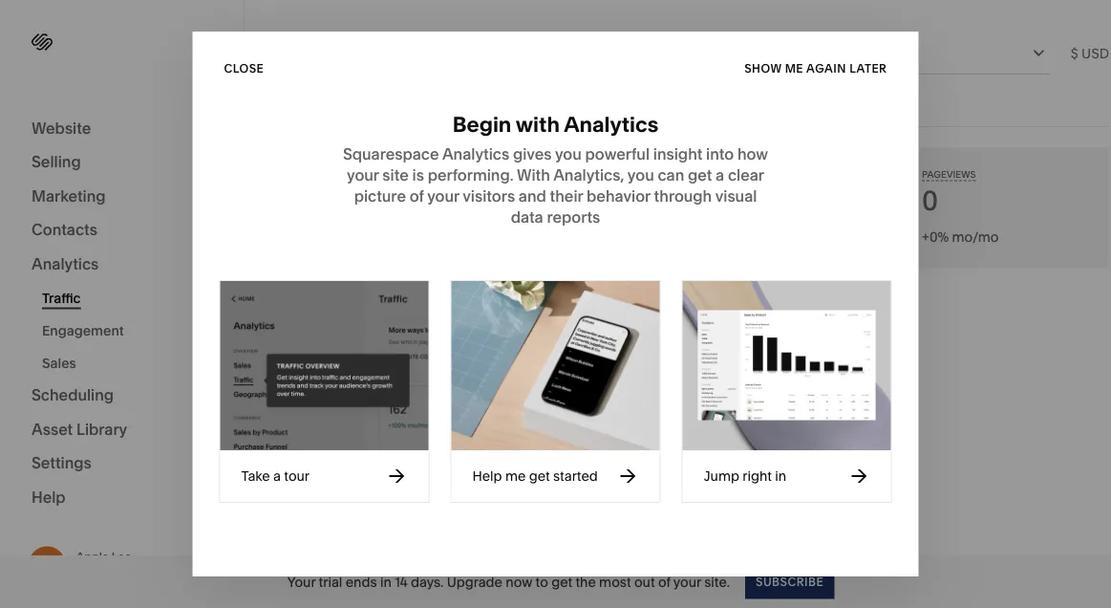 Task type: locate. For each thing, give the bounding box(es) containing it.
take a tour
[[241, 468, 310, 484]]

apple lee button
[[29, 546, 212, 583]]

1 horizontal spatial in
[[776, 468, 787, 484]]

1 vertical spatial to
[[536, 574, 549, 590]]

0 horizontal spatial 0%
[[506, 185, 544, 217]]

a inside begin with analytics squarespace analytics gives you powerful insight into how your site is performing. with analytics, you can get a clear picture of your visitors and their behavior through visual data reports
[[716, 165, 725, 184]]

usd
[[1082, 45, 1110, 61]]

bounce
[[506, 169, 546, 180]]

1 vertical spatial of
[[659, 574, 671, 590]]

0% inside pageviews 0 0% mo/mo
[[930, 229, 950, 245]]

me
[[785, 61, 804, 75], [506, 468, 526, 484]]

0 vertical spatial 0%
[[506, 185, 544, 217]]

1 horizontal spatial get
[[552, 574, 573, 590]]

selling
[[32, 152, 81, 171]]

me left the started
[[506, 468, 526, 484]]

your
[[288, 574, 316, 590]]

selling link
[[32, 152, 212, 174]]

1 horizontal spatial of
[[659, 574, 671, 590]]

analytics
[[564, 111, 659, 137], [443, 144, 510, 163], [32, 254, 99, 273]]

help for help me get started
[[473, 468, 502, 484]]

in
[[776, 468, 787, 484], [380, 574, 392, 590]]

scheduling
[[32, 386, 114, 404]]

contacts
[[32, 220, 97, 239]]

0% down bounce
[[506, 185, 544, 217]]

your down try
[[551, 463, 584, 482]]

mo/mo down 'reports'
[[533, 229, 583, 245]]

to
[[617, 463, 632, 482], [536, 574, 549, 590]]

0% for 0%
[[506, 185, 544, 217]]

0% down pageviews
[[930, 229, 950, 245]]

0 vertical spatial of
[[410, 186, 424, 205]]

0 vertical spatial me
[[785, 61, 804, 75]]

1 horizontal spatial 0
[[923, 185, 939, 217]]

site inside begin with analytics squarespace analytics gives you powerful insight into how your site is performing. with analytics, you can get a clear picture of your visitors and their behavior through visual data reports
[[383, 165, 409, 184]]

a down into
[[716, 165, 725, 184]]

your
[[347, 165, 379, 184], [427, 186, 460, 205], [551, 463, 584, 482], [674, 574, 702, 590]]

0 horizontal spatial you
[[555, 144, 582, 163]]

me inside button
[[785, 61, 804, 75]]

analytics up powerful
[[564, 111, 659, 137]]

data
[[511, 207, 544, 226]]

take
[[241, 468, 270, 484]]

0% inside the bounce rate 0%
[[506, 185, 544, 217]]

into
[[707, 144, 734, 163]]

1 vertical spatial me
[[506, 468, 526, 484]]

1 vertical spatial a
[[274, 468, 281, 484]]

site
[[383, 165, 409, 184], [587, 463, 613, 482]]

get left the
[[552, 574, 573, 590]]

2 horizontal spatial analytics
[[564, 111, 659, 137]]

show me again later button
[[745, 51, 888, 86]]

0 vertical spatial a
[[716, 165, 725, 184]]

squarespace
[[343, 144, 439, 163]]

your up picture
[[347, 165, 379, 184]]

0% for 0
[[930, 229, 950, 245]]

me right show at the top of page
[[785, 61, 804, 75]]

close
[[224, 61, 264, 75]]

site.
[[705, 574, 730, 590]]

range
[[730, 442, 772, 460]]

unique visitors 0
[[714, 169, 794, 217]]

mo/mo inside pageviews 0 0% mo/mo
[[953, 229, 999, 245]]

pageviews
[[923, 169, 977, 180]]

analytics link
[[32, 253, 212, 276]]

1 horizontal spatial analytics
[[443, 144, 510, 163]]

available
[[689, 404, 782, 430]]

a left tour
[[274, 468, 281, 484]]

pageviews 0 0% mo/mo
[[923, 169, 999, 245]]

help link
[[32, 487, 66, 508]]

1 vertical spatial analytics
[[443, 144, 510, 163]]

days
[[860, 44, 891, 61]]

how
[[738, 144, 769, 163]]

0 horizontal spatial me
[[506, 468, 526, 484]]

0 down pageviews
[[923, 185, 939, 217]]

0 down unique
[[714, 185, 730, 217]]

get
[[688, 165, 713, 184], [529, 468, 550, 484], [552, 574, 573, 590]]

0 vertical spatial site
[[383, 165, 409, 184]]

0 vertical spatial to
[[617, 463, 632, 482]]

a
[[716, 165, 725, 184], [274, 468, 281, 484]]

get down try
[[529, 468, 550, 484]]

ends
[[346, 574, 377, 590]]

sharing
[[794, 442, 849, 460]]

0 horizontal spatial site
[[383, 165, 409, 184]]

of down is
[[410, 186, 424, 205]]

analytics down contacts
[[32, 254, 99, 273]]

you up rate
[[555, 144, 582, 163]]

2 vertical spatial get
[[552, 574, 573, 590]]

engagement link
[[42, 314, 223, 347]]

0 vertical spatial analytics
[[564, 111, 659, 137]]

no
[[604, 404, 633, 430]]

picture
[[354, 186, 406, 205]]

2 vertical spatial analytics
[[32, 254, 99, 273]]

2 mo/mo from the left
[[953, 229, 999, 245]]

analytics up performing.
[[443, 144, 510, 163]]

date
[[693, 442, 726, 460]]

of right out
[[659, 574, 671, 590]]

0 horizontal spatial help
[[32, 488, 66, 506]]

0 horizontal spatial to
[[536, 574, 549, 590]]

sales
[[42, 355, 76, 371]]

unique
[[714, 169, 751, 180]]

traffic link
[[42, 282, 223, 314]]

0 vertical spatial get
[[688, 165, 713, 184]]

last
[[811, 44, 838, 61]]

you left can
[[628, 165, 655, 184]]

2 horizontal spatial get
[[688, 165, 713, 184]]

you
[[555, 144, 582, 163], [628, 165, 655, 184]]

1 vertical spatial in
[[380, 574, 392, 590]]

1 vertical spatial get
[[529, 468, 550, 484]]

in left the 14
[[380, 574, 392, 590]]

to right now
[[536, 574, 549, 590]]

0 horizontal spatial mo/mo
[[533, 229, 583, 245]]

jump
[[704, 468, 740, 484]]

contacts link
[[32, 219, 212, 242]]

tab list
[[276, 75, 1110, 127]]

apple
[[76, 550, 109, 564]]

1 vertical spatial help
[[32, 488, 66, 506]]

of
[[410, 186, 424, 205], [659, 574, 671, 590]]

0 inside the unique visitors 0
[[714, 185, 730, 217]]

site down squarespace
[[383, 165, 409, 184]]

0 vertical spatial help
[[473, 468, 502, 484]]

mo/mo down pageviews
[[953, 229, 999, 245]]

1 horizontal spatial site
[[587, 463, 613, 482]]

0 horizontal spatial 0
[[714, 185, 730, 217]]

help me get started
[[473, 468, 598, 484]]

right
[[743, 468, 772, 484]]

1 horizontal spatial you
[[628, 165, 655, 184]]

get inside begin with analytics squarespace analytics gives you powerful insight into how your site is performing. with analytics, you can get a clear picture of your visitors and their behavior through visual data reports
[[688, 165, 713, 184]]

insight
[[654, 144, 703, 163]]

1 horizontal spatial me
[[785, 61, 804, 75]]

asset library link
[[32, 419, 212, 441]]

1 horizontal spatial a
[[716, 165, 725, 184]]

0 horizontal spatial of
[[410, 186, 424, 205]]

site down the selecting
[[587, 463, 613, 482]]

help down "settings" in the bottom of the page
[[32, 488, 66, 506]]

begin
[[453, 111, 512, 137]]

1 0 from the left
[[714, 185, 730, 217]]

or
[[776, 442, 791, 460]]

1 horizontal spatial mo/mo
[[953, 229, 999, 245]]

14
[[395, 574, 408, 590]]

1 vertical spatial site
[[587, 463, 613, 482]]

tour
[[284, 468, 310, 484]]

to down the selecting
[[617, 463, 632, 482]]

1 horizontal spatial 0%
[[930, 229, 950, 245]]

2 0 from the left
[[923, 185, 939, 217]]

rate
[[548, 169, 571, 180]]

get up through
[[688, 165, 713, 184]]

help left the started
[[473, 468, 502, 484]]

mo/mo
[[533, 229, 583, 245], [953, 229, 999, 245]]

in right right
[[776, 468, 787, 484]]

1 horizontal spatial to
[[617, 463, 632, 482]]

to inside try selecting another date range or sharing your site to collect more analytics data.
[[617, 463, 632, 482]]

marketing
[[32, 186, 106, 205]]

close button
[[224, 51, 264, 86]]

1 vertical spatial 0%
[[930, 229, 950, 245]]

1 horizontal spatial help
[[473, 468, 502, 484]]

with
[[516, 111, 560, 137]]



Task type: describe. For each thing, give the bounding box(es) containing it.
engagement
[[42, 322, 124, 338]]

bounce rate 0%
[[506, 169, 571, 217]]

$
[[1071, 45, 1079, 61]]

settings
[[32, 454, 92, 472]]

0 horizontal spatial get
[[529, 468, 550, 484]]

sales link
[[42, 347, 223, 379]]

of inside begin with analytics squarespace analytics gives you powerful insight into how your site is performing. with analytics, you can get a clear picture of your visitors and their behavior through visual data reports
[[410, 186, 424, 205]]

out
[[635, 574, 655, 590]]

0 vertical spatial you
[[555, 144, 582, 163]]

show
[[745, 61, 782, 75]]

started
[[554, 468, 598, 484]]

their
[[550, 186, 583, 205]]

data.
[[799, 463, 835, 482]]

0 horizontal spatial in
[[380, 574, 392, 590]]

0 vertical spatial in
[[776, 468, 787, 484]]

visual
[[716, 186, 758, 205]]

with
[[517, 165, 551, 184]]

me for get
[[506, 468, 526, 484]]

performing.
[[428, 165, 514, 184]]

show me again later
[[745, 61, 888, 75]]

is
[[413, 165, 424, 184]]

and
[[519, 186, 547, 205]]

0 horizontal spatial a
[[274, 468, 281, 484]]

asset
[[32, 420, 73, 438]]

$ usd
[[1071, 45, 1110, 61]]

powerful
[[586, 144, 650, 163]]

days.
[[411, 574, 444, 590]]

1 mo/mo from the left
[[533, 229, 583, 245]]

analytics
[[730, 463, 795, 482]]

try selecting another date range or sharing your site to collect more analytics data.
[[537, 442, 849, 482]]

jump right in
[[704, 468, 787, 484]]

traffic
[[42, 290, 81, 306]]

more
[[688, 463, 727, 482]]

the
[[576, 574, 596, 590]]

visitors
[[753, 169, 794, 180]]

your left site.
[[674, 574, 702, 590]]

reports
[[547, 207, 601, 226]]

begin with analytics squarespace analytics gives you powerful insight into how your site is performing. with analytics, you can get a clear picture of your visitors and their behavior through visual data reports
[[343, 111, 769, 226]]

your inside try selecting another date range or sharing your site to collect more analytics data.
[[551, 463, 584, 482]]

your down performing.
[[427, 186, 460, 205]]

me for again
[[785, 61, 804, 75]]

no data available
[[604, 404, 782, 430]]

data
[[637, 404, 685, 430]]

through
[[654, 186, 712, 205]]

1 vertical spatial you
[[628, 165, 655, 184]]

gives
[[513, 144, 552, 163]]

try
[[537, 442, 559, 460]]

trial
[[319, 574, 343, 590]]

collect
[[635, 463, 685, 482]]

site inside try selecting another date range or sharing your site to collect more analytics data.
[[587, 463, 613, 482]]

asset library
[[32, 420, 127, 438]]

most
[[600, 574, 632, 590]]

marketing link
[[32, 185, 212, 208]]

later
[[850, 61, 888, 75]]

visitors
[[463, 186, 515, 205]]

last 30 days button
[[811, 32, 1050, 74]]

scheduling link
[[32, 385, 212, 407]]

analytics,
[[554, 165, 625, 184]]

apple lee
[[76, 550, 132, 564]]

upgrade
[[447, 574, 503, 590]]

library
[[76, 420, 127, 438]]

can
[[658, 165, 685, 184]]

website
[[32, 119, 91, 137]]

your trial ends in 14 days. upgrade now to get the most out of your site.
[[288, 574, 730, 590]]

0 inside pageviews 0 0% mo/mo
[[923, 185, 939, 217]]

0 horizontal spatial analytics
[[32, 254, 99, 273]]

settings link
[[32, 453, 212, 475]]

clear
[[728, 165, 765, 184]]

again
[[807, 61, 847, 75]]

30
[[841, 44, 857, 61]]

another
[[633, 442, 690, 460]]

lee
[[112, 550, 132, 564]]

website link
[[32, 118, 212, 140]]

last 30 days
[[811, 44, 891, 61]]

selecting
[[562, 442, 630, 460]]

help for help
[[32, 488, 66, 506]]

behavior
[[587, 186, 651, 205]]



Task type: vqa. For each thing, say whether or not it's contained in the screenshot.
bottom Analytics
yes



